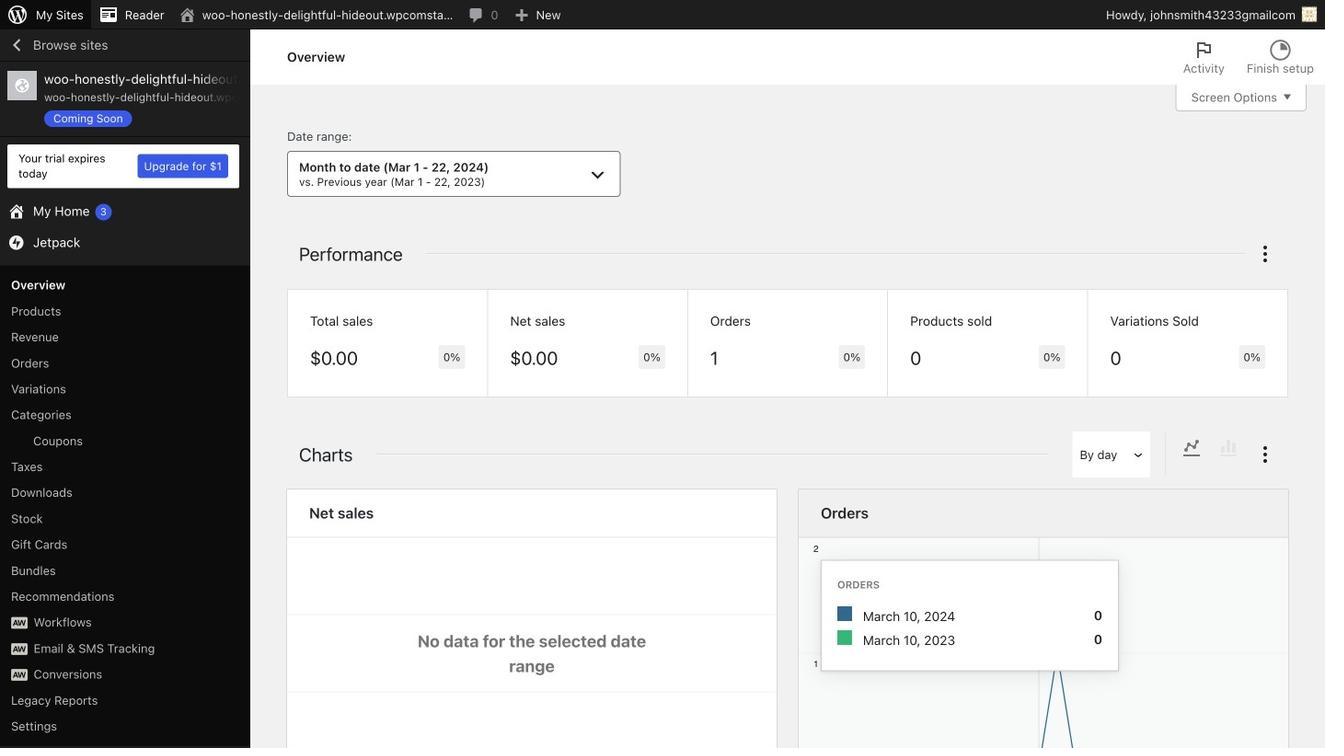 Task type: describe. For each thing, give the bounding box(es) containing it.
bar chart image
[[1218, 438, 1240, 460]]

2 automatewoo element from the top
[[11, 644, 28, 656]]

main menu navigation
[[0, 29, 250, 749]]

performance indicators menu
[[287, 289, 1289, 398]]

1 automatewoo element from the top
[[11, 618, 28, 630]]

line chart image
[[1181, 438, 1203, 460]]

toolbar navigation
[[0, 0, 1326, 33]]



Task type: vqa. For each thing, say whether or not it's contained in the screenshot.
the notification "ICON"
no



Task type: locate. For each thing, give the bounding box(es) containing it.
1 vertical spatial automatewoo element
[[11, 644, 28, 656]]

choose which charts to display image
[[1255, 444, 1277, 466]]

tab list
[[1173, 29, 1326, 85]]

2 vertical spatial automatewoo element
[[11, 670, 28, 681]]

menu bar
[[1167, 432, 1255, 478]]

choose which analytics to display and the section name image
[[1255, 243, 1277, 265]]

3 automatewoo element from the top
[[11, 670, 28, 681]]

automatewoo element
[[11, 618, 28, 630], [11, 644, 28, 656], [11, 670, 28, 681]]

0 vertical spatial automatewoo element
[[11, 618, 28, 630]]



